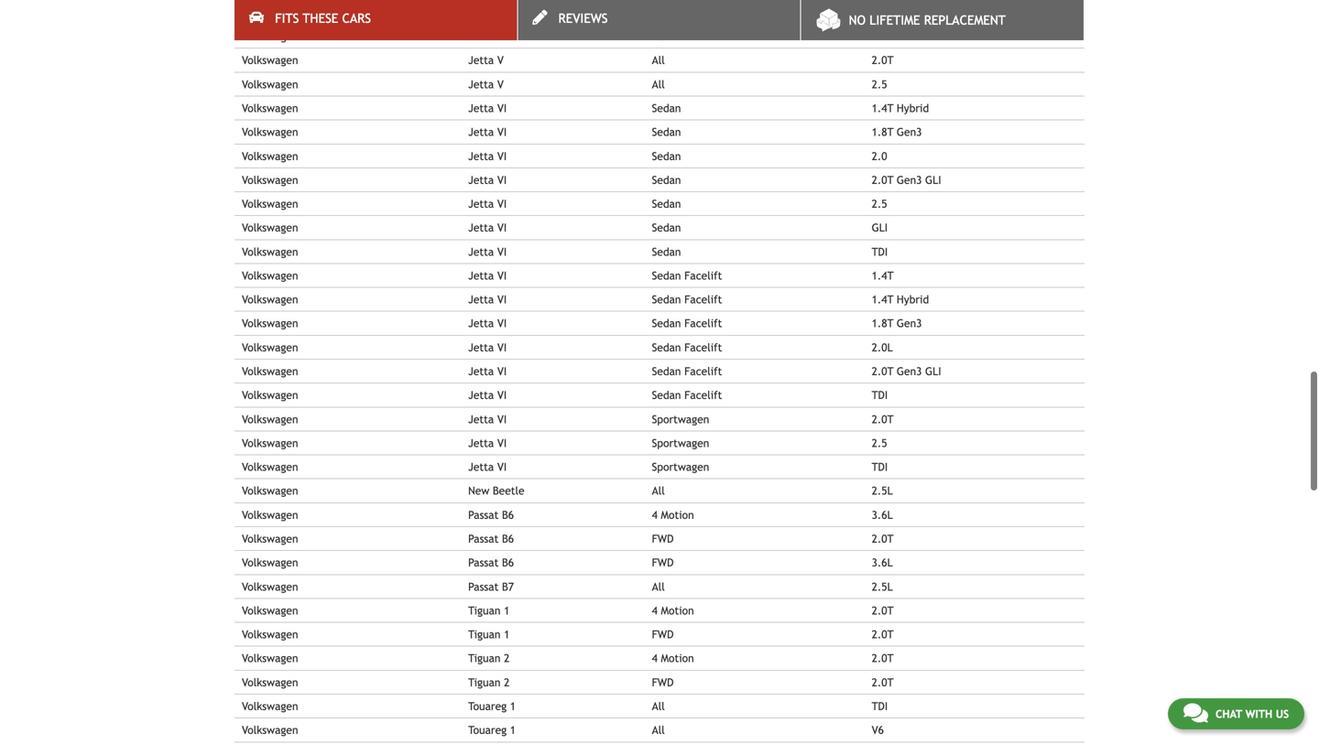 Task type: vqa. For each thing, say whether or not it's contained in the screenshot.


Task type: locate. For each thing, give the bounding box(es) containing it.
1 1.4t hybrid from the top
[[872, 102, 929, 114]]

fits
[[275, 11, 299, 26]]

3.6l for fwd
[[872, 557, 893, 569]]

vi
[[497, 102, 507, 114], [497, 126, 507, 138], [497, 150, 507, 162], [497, 173, 507, 186], [497, 197, 507, 210], [497, 221, 507, 234], [497, 245, 507, 258], [497, 269, 507, 282], [497, 293, 507, 306], [497, 317, 507, 330], [497, 341, 507, 354], [497, 365, 507, 378], [497, 389, 507, 402], [497, 413, 507, 426], [497, 437, 507, 450], [497, 461, 507, 474]]

1.8t for sedan facelift
[[872, 317, 894, 330]]

4 facelift from the top
[[684, 341, 722, 354]]

2 sedan facelift from the top
[[652, 293, 722, 306]]

1 vertical spatial tiguan 1
[[468, 628, 510, 641]]

1 vertical spatial 4 motion
[[652, 605, 694, 617]]

0 vertical spatial tiguan 2
[[468, 652, 510, 665]]

0 vertical spatial motion
[[661, 509, 694, 522]]

2 vertical spatial gli
[[925, 365, 941, 378]]

0 vertical spatial 2
[[504, 652, 510, 665]]

2.0t gen3 gli down '2.0l'
[[872, 365, 941, 378]]

2 vertical spatial b6
[[502, 557, 514, 569]]

10 jetta from the top
[[468, 245, 494, 258]]

facelift for 1.4t
[[684, 269, 722, 282]]

2 fwd from the top
[[652, 557, 674, 569]]

tiguan
[[468, 605, 501, 617], [468, 628, 501, 641], [468, 652, 501, 665], [468, 676, 501, 689]]

0 vertical spatial 3.6l
[[872, 509, 893, 522]]

16 jetta vi from the top
[[468, 461, 507, 474]]

2 2.5 from the top
[[872, 78, 887, 91]]

1 vertical spatial 1.4t hybrid
[[872, 293, 929, 306]]

7 volkswagen from the top
[[242, 150, 298, 162]]

2 tiguan 1 from the top
[[468, 628, 510, 641]]

all
[[652, 30, 665, 43], [652, 54, 665, 67], [652, 78, 665, 91], [652, 485, 665, 498], [652, 581, 665, 593], [652, 700, 665, 713], [652, 724, 665, 737]]

gen3
[[897, 126, 922, 138], [897, 173, 922, 186], [897, 317, 922, 330], [897, 365, 922, 378]]

0 vertical spatial hybrid
[[897, 102, 929, 114]]

gli for sedan facelift
[[925, 365, 941, 378]]

2.5 for sportwagen
[[872, 437, 887, 450]]

1 vertical spatial 1.8t gen3
[[872, 317, 922, 330]]

5 all from the top
[[652, 581, 665, 593]]

1 2.0t gen3 gli from the top
[[872, 173, 941, 186]]

1 jetta vi from the top
[[468, 102, 507, 114]]

b7
[[502, 581, 514, 593]]

1 vertical spatial 1.4t
[[872, 269, 894, 282]]

3 1.4t from the top
[[872, 293, 894, 306]]

1 vertical spatial touareg 1
[[468, 724, 516, 737]]

2.5
[[872, 6, 887, 19], [872, 78, 887, 91], [872, 197, 887, 210], [872, 437, 887, 450]]

1 vertical spatial 2.0t gen3 gli
[[872, 365, 941, 378]]

1.4t hybrid
[[872, 102, 929, 114], [872, 293, 929, 306]]

jetta v for 2.5
[[468, 78, 504, 91]]

1 vertical spatial jetta v
[[468, 54, 504, 67]]

7 jetta from the top
[[468, 173, 494, 186]]

1 vertical spatial passat b6
[[468, 533, 514, 545]]

3 v from the top
[[497, 78, 504, 91]]

13 vi from the top
[[497, 389, 507, 402]]

1.8t up '2.0l'
[[872, 317, 894, 330]]

2 vi from the top
[[497, 126, 507, 138]]

3.6l for 4 motion
[[872, 509, 893, 522]]

sedan
[[652, 102, 681, 114], [652, 126, 681, 138], [652, 150, 681, 162], [652, 173, 681, 186], [652, 197, 681, 210], [652, 221, 681, 234], [652, 245, 681, 258], [652, 269, 681, 282], [652, 293, 681, 306], [652, 317, 681, 330], [652, 341, 681, 354], [652, 365, 681, 378], [652, 389, 681, 402]]

2 2.0t gen3 gli from the top
[[872, 365, 941, 378]]

2 sportwagen from the top
[[652, 437, 709, 450]]

tiguan 1
[[468, 605, 510, 617], [468, 628, 510, 641]]

these
[[303, 11, 338, 26]]

2.5l
[[872, 485, 893, 498], [872, 581, 893, 593]]

19 jetta from the top
[[468, 461, 494, 474]]

0 vertical spatial 2.0t gen3 gli
[[872, 173, 941, 186]]

0 vertical spatial 1.4t hybrid
[[872, 102, 929, 114]]

2.0t gen3 gli
[[872, 173, 941, 186], [872, 365, 941, 378]]

3.6l
[[872, 509, 893, 522], [872, 557, 893, 569]]

1 1.8t from the top
[[872, 126, 894, 138]]

6 sedan facelift from the top
[[652, 389, 722, 402]]

jetta v
[[468, 30, 504, 43], [468, 54, 504, 67], [468, 78, 504, 91]]

2 vertical spatial v
[[497, 78, 504, 91]]

7 jetta vi from the top
[[468, 245, 507, 258]]

1.4t
[[872, 102, 894, 114], [872, 269, 894, 282], [872, 293, 894, 306]]

2 vertical spatial passat b6
[[468, 557, 514, 569]]

1 vertical spatial v
[[497, 54, 504, 67]]

passat
[[468, 509, 499, 522], [468, 533, 499, 545], [468, 557, 499, 569], [468, 581, 499, 593]]

1 vertical spatial 2.5l
[[872, 581, 893, 593]]

1.4t hybrid for sedan facelift
[[872, 293, 929, 306]]

1 passat b6 from the top
[[468, 509, 514, 522]]

0 vertical spatial passat b6
[[468, 509, 514, 522]]

10 sedan from the top
[[652, 317, 681, 330]]

1.8t gen3 up '2.0l'
[[872, 317, 922, 330]]

0 vertical spatial tiguan 1
[[468, 605, 510, 617]]

4 volkswagen from the top
[[242, 78, 298, 91]]

1 vertical spatial hybrid
[[897, 293, 929, 306]]

13 sedan from the top
[[652, 389, 681, 402]]

2 facelift from the top
[[684, 293, 722, 306]]

1.8t for sedan
[[872, 126, 894, 138]]

1 2 from the top
[[504, 652, 510, 665]]

1 3.6l from the top
[[872, 509, 893, 522]]

3 gen3 from the top
[[897, 317, 922, 330]]

tiguan 1 for 4 motion
[[468, 605, 510, 617]]

2 jetta vi from the top
[[468, 126, 507, 138]]

1
[[504, 605, 510, 617], [504, 628, 510, 641], [510, 700, 516, 713], [510, 724, 516, 737]]

2 2 from the top
[[504, 676, 510, 689]]

5 tdi from the top
[[872, 700, 888, 713]]

4 motion for b6
[[652, 509, 694, 522]]

1.4t hybrid up '2.0l'
[[872, 293, 929, 306]]

16 volkswagen from the top
[[242, 365, 298, 378]]

1.8t gen3 for sedan
[[872, 126, 922, 138]]

4 2.5 from the top
[[872, 437, 887, 450]]

jetta vi
[[468, 102, 507, 114], [468, 126, 507, 138], [468, 150, 507, 162], [468, 173, 507, 186], [468, 197, 507, 210], [468, 221, 507, 234], [468, 245, 507, 258], [468, 269, 507, 282], [468, 293, 507, 306], [468, 317, 507, 330], [468, 341, 507, 354], [468, 365, 507, 378], [468, 389, 507, 402], [468, 413, 507, 426], [468, 437, 507, 450], [468, 461, 507, 474]]

1 vertical spatial motion
[[661, 605, 694, 617]]

1 vertical spatial 1.8t
[[872, 317, 894, 330]]

11 jetta vi from the top
[[468, 341, 507, 354]]

0 vertical spatial jetta v
[[468, 30, 504, 43]]

0 vertical spatial sportwagen
[[652, 413, 709, 426]]

2 vertical spatial jetta v
[[468, 78, 504, 91]]

0 vertical spatial touareg 1
[[468, 700, 516, 713]]

1 4 from the top
[[652, 509, 658, 522]]

sedan facelift for 1.4t
[[652, 269, 722, 282]]

9 vi from the top
[[497, 293, 507, 306]]

0 vertical spatial 1.8t gen3
[[872, 126, 922, 138]]

0 vertical spatial 1.4t
[[872, 102, 894, 114]]

new beetle
[[468, 485, 525, 498]]

2 v from the top
[[497, 54, 504, 67]]

2 3.6l from the top
[[872, 557, 893, 569]]

1.4t for sedan facelift
[[872, 293, 894, 306]]

sedan facelift
[[652, 269, 722, 282], [652, 293, 722, 306], [652, 317, 722, 330], [652, 341, 722, 354], [652, 365, 722, 378], [652, 389, 722, 402]]

reviews link
[[518, 0, 800, 40]]

2
[[504, 652, 510, 665], [504, 676, 510, 689]]

3 4 motion from the top
[[652, 652, 694, 665]]

1.8t up 2.0 in the right of the page
[[872, 126, 894, 138]]

tdi
[[872, 30, 888, 43], [872, 245, 888, 258], [872, 389, 888, 402], [872, 461, 888, 474], [872, 700, 888, 713]]

replacement
[[924, 13, 1006, 27]]

3 sedan facelift from the top
[[652, 317, 722, 330]]

5 jetta from the top
[[468, 126, 494, 138]]

25 volkswagen from the top
[[242, 581, 298, 593]]

6 sedan from the top
[[652, 221, 681, 234]]

touareg 1 for v6
[[468, 724, 516, 737]]

4 vi from the top
[[497, 173, 507, 186]]

1.8t gen3
[[872, 126, 922, 138], [872, 317, 922, 330]]

1.4t hybrid up 2.0 in the right of the page
[[872, 102, 929, 114]]

1 jetta v from the top
[[468, 30, 504, 43]]

volkswagen
[[242, 6, 298, 19], [242, 30, 298, 43], [242, 54, 298, 67], [242, 78, 298, 91], [242, 102, 298, 114], [242, 126, 298, 138], [242, 150, 298, 162], [242, 173, 298, 186], [242, 197, 298, 210], [242, 221, 298, 234], [242, 245, 298, 258], [242, 269, 298, 282], [242, 293, 298, 306], [242, 317, 298, 330], [242, 341, 298, 354], [242, 365, 298, 378], [242, 389, 298, 402], [242, 413, 298, 426], [242, 437, 298, 450], [242, 461, 298, 474], [242, 485, 298, 498], [242, 509, 298, 522], [242, 533, 298, 545], [242, 557, 298, 569], [242, 581, 298, 593], [242, 605, 298, 617], [242, 628, 298, 641], [242, 652, 298, 665], [242, 676, 298, 689], [242, 700, 298, 713], [242, 724, 298, 737]]

2 4 from the top
[[652, 605, 658, 617]]

tiguan 2
[[468, 652, 510, 665], [468, 676, 510, 689]]

1 vertical spatial touareg
[[468, 724, 507, 737]]

2 4 motion from the top
[[652, 605, 694, 617]]

no lifetime replacement
[[849, 13, 1006, 27]]

3 passat b6 from the top
[[468, 557, 514, 569]]

10 volkswagen from the top
[[242, 221, 298, 234]]

sedan facelift for 1.8t gen3
[[652, 317, 722, 330]]

3 tdi from the top
[[872, 389, 888, 402]]

2 vertical spatial 1.4t
[[872, 293, 894, 306]]

touareg
[[468, 700, 507, 713], [468, 724, 507, 737]]

facelift for 2.0t gen3 gli
[[684, 365, 722, 378]]

passat b6
[[468, 509, 514, 522], [468, 533, 514, 545], [468, 557, 514, 569]]

1 vertical spatial sportwagen
[[652, 437, 709, 450]]

chat
[[1215, 708, 1242, 721]]

facelift
[[684, 269, 722, 282], [684, 293, 722, 306], [684, 317, 722, 330], [684, 341, 722, 354], [684, 365, 722, 378], [684, 389, 722, 402]]

4 tdi from the top
[[872, 461, 888, 474]]

motion
[[661, 509, 694, 522], [661, 605, 694, 617], [661, 652, 694, 665]]

fits these cars link
[[235, 0, 517, 40]]

26 volkswagen from the top
[[242, 605, 298, 617]]

hybrid
[[897, 102, 929, 114], [897, 293, 929, 306]]

0 vertical spatial v
[[497, 30, 504, 43]]

with
[[1245, 708, 1272, 721]]

2 vertical spatial 4
[[652, 652, 658, 665]]

2.5 for all
[[872, 78, 887, 91]]

5 sedan facelift from the top
[[652, 365, 722, 378]]

1.8t
[[872, 126, 894, 138], [872, 317, 894, 330]]

1 touareg 1 from the top
[[468, 700, 516, 713]]

4
[[652, 509, 658, 522], [652, 605, 658, 617], [652, 652, 658, 665]]

1 sportwagen from the top
[[652, 413, 709, 426]]

1 tiguan from the top
[[468, 605, 501, 617]]

v for 2.0t
[[497, 54, 504, 67]]

4 for b6
[[652, 509, 658, 522]]

0 vertical spatial 4
[[652, 509, 658, 522]]

4 for 2
[[652, 652, 658, 665]]

gli
[[925, 173, 941, 186], [872, 221, 888, 234], [925, 365, 941, 378]]

19 volkswagen from the top
[[242, 437, 298, 450]]

tiguan 2 for 4 motion
[[468, 652, 510, 665]]

1.4t for sedan
[[872, 102, 894, 114]]

3 facelift from the top
[[684, 317, 722, 330]]

3 jetta vi from the top
[[468, 150, 507, 162]]

4 sedan facelift from the top
[[652, 341, 722, 354]]

4 motion
[[652, 509, 694, 522], [652, 605, 694, 617], [652, 652, 694, 665]]

reviews
[[558, 11, 608, 26]]

touareg for tdi
[[468, 700, 507, 713]]

fits these cars
[[275, 11, 371, 26]]

1 tiguan 2 from the top
[[468, 652, 510, 665]]

1 vertical spatial 4
[[652, 605, 658, 617]]

2.0t gen3 gli down 2.0 in the right of the page
[[872, 173, 941, 186]]

6 volkswagen from the top
[[242, 126, 298, 138]]

2 vertical spatial motion
[[661, 652, 694, 665]]

2.0t
[[872, 54, 894, 67], [872, 173, 894, 186], [872, 365, 894, 378], [872, 413, 894, 426], [872, 533, 894, 545], [872, 605, 894, 617], [872, 628, 894, 641], [872, 652, 894, 665], [872, 676, 894, 689]]

4 jetta from the top
[[468, 102, 494, 114]]

sedan facelift for 1.4t hybrid
[[652, 293, 722, 306]]

2 vertical spatial sportwagen
[[652, 461, 709, 474]]

touareg 1
[[468, 700, 516, 713], [468, 724, 516, 737]]

sportwagen for 2.5
[[652, 437, 709, 450]]

1 vertical spatial b6
[[502, 533, 514, 545]]

11 sedan from the top
[[652, 341, 681, 354]]

v
[[497, 30, 504, 43], [497, 54, 504, 67], [497, 78, 504, 91]]

5 sedan from the top
[[652, 197, 681, 210]]

0 vertical spatial gli
[[925, 173, 941, 186]]

12 jetta vi from the top
[[468, 365, 507, 378]]

0 vertical spatial b6
[[502, 509, 514, 522]]

3 jetta from the top
[[468, 78, 494, 91]]

1 hybrid from the top
[[897, 102, 929, 114]]

2 for fwd
[[504, 676, 510, 689]]

0 vertical spatial touareg
[[468, 700, 507, 713]]

24 volkswagen from the top
[[242, 557, 298, 569]]

sportwagen
[[652, 413, 709, 426], [652, 437, 709, 450], [652, 461, 709, 474]]

fwd
[[652, 533, 674, 545], [652, 557, 674, 569], [652, 628, 674, 641], [652, 676, 674, 689]]

0 vertical spatial 2.5l
[[872, 485, 893, 498]]

sedan facelift for 2.0l
[[652, 341, 722, 354]]

0 vertical spatial 1.8t
[[872, 126, 894, 138]]

2 vertical spatial 4 motion
[[652, 652, 694, 665]]

jetta
[[468, 30, 494, 43], [468, 54, 494, 67], [468, 78, 494, 91], [468, 102, 494, 114], [468, 126, 494, 138], [468, 150, 494, 162], [468, 173, 494, 186], [468, 197, 494, 210], [468, 221, 494, 234], [468, 245, 494, 258], [468, 269, 494, 282], [468, 293, 494, 306], [468, 317, 494, 330], [468, 341, 494, 354], [468, 365, 494, 378], [468, 389, 494, 402], [468, 413, 494, 426], [468, 437, 494, 450], [468, 461, 494, 474]]

b6
[[502, 509, 514, 522], [502, 533, 514, 545], [502, 557, 514, 569]]

1 vertical spatial 3.6l
[[872, 557, 893, 569]]

3 4 from the top
[[652, 652, 658, 665]]

1 vertical spatial 2
[[504, 676, 510, 689]]

1.8t gen3 up 2.0 in the right of the page
[[872, 126, 922, 138]]

2 jetta v from the top
[[468, 54, 504, 67]]

1 vertical spatial tiguan 2
[[468, 676, 510, 689]]

0 vertical spatial 4 motion
[[652, 509, 694, 522]]



Task type: describe. For each thing, give the bounding box(es) containing it.
30 volkswagen from the top
[[242, 700, 298, 713]]

sedan facelift for tdi
[[652, 389, 722, 402]]

1.4t hybrid for sedan
[[872, 102, 929, 114]]

hybrid for sedan facelift
[[897, 293, 929, 306]]

2 tdi from the top
[[872, 245, 888, 258]]

12 vi from the top
[[497, 365, 507, 378]]

tiguan 2 for fwd
[[468, 676, 510, 689]]

18 jetta from the top
[[468, 437, 494, 450]]

16 vi from the top
[[497, 461, 507, 474]]

touareg 1 for tdi
[[468, 700, 516, 713]]

4 passat from the top
[[468, 581, 499, 593]]

4 gen3 from the top
[[897, 365, 922, 378]]

9 2.0t from the top
[[872, 676, 894, 689]]

sportwagen for 2.0t
[[652, 413, 709, 426]]

13 jetta from the top
[[468, 317, 494, 330]]

12 volkswagen from the top
[[242, 269, 298, 282]]

2.0t gen3 gli for sedan facelift
[[872, 365, 941, 378]]

29 volkswagen from the top
[[242, 676, 298, 689]]

sportwagen for tdi
[[652, 461, 709, 474]]

4 for 1
[[652, 605, 658, 617]]

8 jetta from the top
[[468, 197, 494, 210]]

4 sedan from the top
[[652, 173, 681, 186]]

comments image
[[1183, 703, 1208, 725]]

chat with us
[[1215, 708, 1289, 721]]

2 passat b6 from the top
[[468, 533, 514, 545]]

no lifetime replacement link
[[801, 0, 1084, 40]]

2.5l for passat b7
[[872, 581, 893, 593]]

touareg for v6
[[468, 724, 507, 737]]

23 volkswagen from the top
[[242, 533, 298, 545]]

1 tdi from the top
[[872, 30, 888, 43]]

2 for 4 motion
[[504, 652, 510, 665]]

1 gen3 from the top
[[897, 126, 922, 138]]

us
[[1276, 708, 1289, 721]]

1 volkswagen from the top
[[242, 6, 298, 19]]

facelift for 1.4t hybrid
[[684, 293, 722, 306]]

3 2.0t from the top
[[872, 365, 894, 378]]

1 vi from the top
[[497, 102, 507, 114]]

3 all from the top
[[652, 78, 665, 91]]

15 vi from the top
[[497, 437, 507, 450]]

facelift for 1.8t gen3
[[684, 317, 722, 330]]

3 sedan from the top
[[652, 150, 681, 162]]

1 passat from the top
[[468, 509, 499, 522]]

20 volkswagen from the top
[[242, 461, 298, 474]]

2.5l for new beetle
[[872, 485, 893, 498]]

motion for 2
[[661, 652, 694, 665]]

1 jetta from the top
[[468, 30, 494, 43]]

no
[[849, 13, 866, 27]]

4 motion for 1
[[652, 605, 694, 617]]

21 volkswagen from the top
[[242, 485, 298, 498]]

2.5 for sedan
[[872, 197, 887, 210]]

4 fwd from the top
[[652, 676, 674, 689]]

4 all from the top
[[652, 485, 665, 498]]

27 volkswagen from the top
[[242, 628, 298, 641]]

3 fwd from the top
[[652, 628, 674, 641]]

5 volkswagen from the top
[[242, 102, 298, 114]]

1 b6 from the top
[[502, 509, 514, 522]]

jetta v for tdi
[[468, 30, 504, 43]]

9 sedan from the top
[[652, 293, 681, 306]]

facelift for tdi
[[684, 389, 722, 402]]

v6
[[872, 724, 884, 737]]

3 volkswagen from the top
[[242, 54, 298, 67]]

2 volkswagen from the top
[[242, 30, 298, 43]]

7 sedan from the top
[[652, 245, 681, 258]]

2 gen3 from the top
[[897, 173, 922, 186]]

1 fwd from the top
[[652, 533, 674, 545]]

9 jetta from the top
[[468, 221, 494, 234]]

tiguan 1 for fwd
[[468, 628, 510, 641]]

18 volkswagen from the top
[[242, 413, 298, 426]]

2 b6 from the top
[[502, 533, 514, 545]]

11 vi from the top
[[497, 341, 507, 354]]

12 sedan from the top
[[652, 365, 681, 378]]

gli for sedan
[[925, 173, 941, 186]]

1 vertical spatial gli
[[872, 221, 888, 234]]

1 2.0t from the top
[[872, 54, 894, 67]]

4 motion for 2
[[652, 652, 694, 665]]

2 1.4t from the top
[[872, 269, 894, 282]]

6 2.0t from the top
[[872, 605, 894, 617]]

15 jetta vi from the top
[[468, 437, 507, 450]]

2 sedan from the top
[[652, 126, 681, 138]]

2 tiguan from the top
[[468, 628, 501, 641]]

8 jetta vi from the top
[[468, 269, 507, 282]]

2 2.0t from the top
[[872, 173, 894, 186]]

4 tiguan from the top
[[468, 676, 501, 689]]

4 jetta vi from the top
[[468, 173, 507, 186]]

2.0
[[872, 150, 887, 162]]

jetta v for 2.0t
[[468, 54, 504, 67]]

15 jetta from the top
[[468, 365, 494, 378]]

5 2.0t from the top
[[872, 533, 894, 545]]

sedan facelift for 2.0t gen3 gli
[[652, 365, 722, 378]]

motion for b6
[[661, 509, 694, 522]]

v for tdi
[[497, 30, 504, 43]]

14 vi from the top
[[497, 413, 507, 426]]

chat with us link
[[1168, 699, 1304, 730]]

17 jetta from the top
[[468, 413, 494, 426]]

motion for 1
[[661, 605, 694, 617]]

8 sedan from the top
[[652, 269, 681, 282]]

5 vi from the top
[[497, 197, 507, 210]]

1.8t gen3 for sedan facelift
[[872, 317, 922, 330]]

lifetime
[[870, 13, 920, 27]]

13 jetta vi from the top
[[468, 389, 507, 402]]

10 jetta vi from the top
[[468, 317, 507, 330]]

passat b7
[[468, 581, 514, 593]]

14 volkswagen from the top
[[242, 317, 298, 330]]

12 jetta from the top
[[468, 293, 494, 306]]

2.0t gen3 gli for sedan
[[872, 173, 941, 186]]

4 2.0t from the top
[[872, 413, 894, 426]]

1 2.5 from the top
[[872, 6, 887, 19]]

cars
[[342, 11, 371, 26]]

16 jetta from the top
[[468, 389, 494, 402]]

15 volkswagen from the top
[[242, 341, 298, 354]]

3 b6 from the top
[[502, 557, 514, 569]]

1 sedan from the top
[[652, 102, 681, 114]]

2.0l
[[872, 341, 893, 354]]

31 volkswagen from the top
[[242, 724, 298, 737]]

beetle
[[493, 485, 525, 498]]

14 jetta from the top
[[468, 341, 494, 354]]

facelift for 2.0l
[[684, 341, 722, 354]]

2 passat from the top
[[468, 533, 499, 545]]

v for 2.5
[[497, 78, 504, 91]]

2 all from the top
[[652, 54, 665, 67]]

hybrid for sedan
[[897, 102, 929, 114]]

8 vi from the top
[[497, 269, 507, 282]]

new
[[468, 485, 489, 498]]



